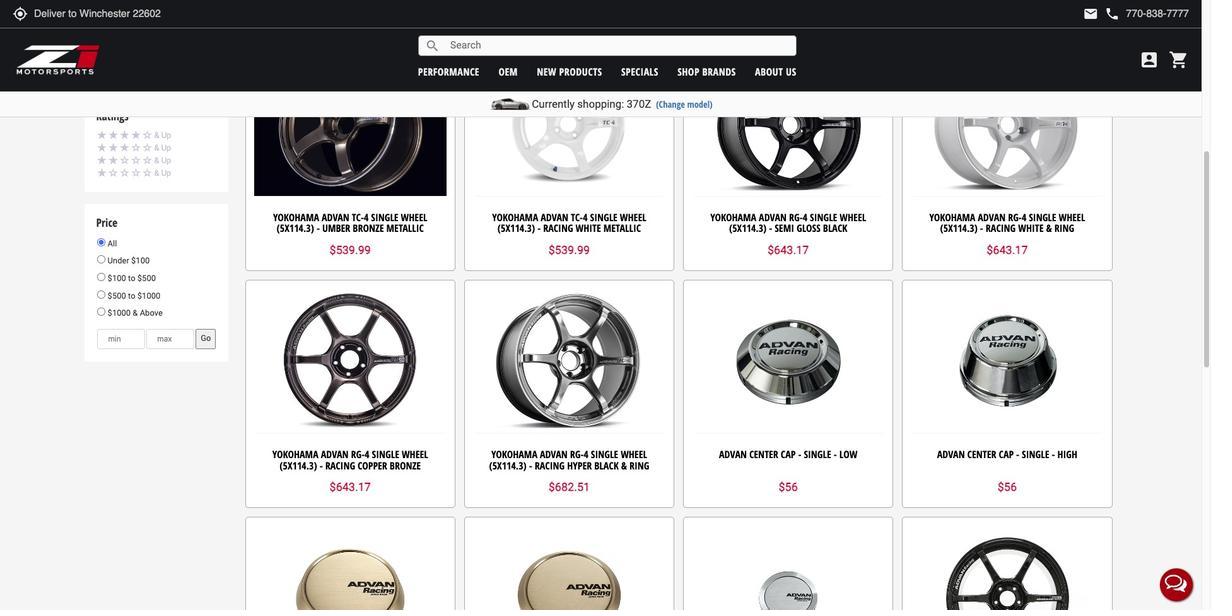 Task type: describe. For each thing, give the bounding box(es) containing it.
single for yokohama advan tc-4 single wheel (5x114.3) - umber bronze metallic
[[371, 211, 399, 224]]

white for tc-
[[576, 222, 601, 236]]

my_location
[[13, 6, 28, 21]]

$56 for low
[[779, 481, 798, 494]]

semi
[[775, 222, 794, 236]]

up for 4 & up 'element'
[[161, 131, 171, 140]]

wheel for yokohama advan tc-4 single wheel (5x114.3) - racing white metallic
[[620, 211, 647, 224]]

copper
[[358, 459, 387, 473]]

single for yokohama advan tc-4 single wheel (5x114.3) - racing white metallic
[[590, 211, 618, 224]]

(5x114.3) for yokohama advan tc-4 single wheel (5x114.3) - umber bronze metallic
[[277, 222, 314, 236]]

$500 to $1000
[[106, 291, 160, 301]]

specials
[[622, 65, 659, 79]]

(5x114.3) for yokohama advan tc-4 single wheel (5x114.3) - racing white metallic
[[498, 222, 535, 236]]

under
[[108, 256, 129, 266]]

cap for low
[[781, 448, 796, 462]]

2 & up element
[[97, 154, 216, 167]]

shop brands link
[[678, 65, 736, 79]]

tc- for white
[[571, 211, 583, 224]]

4 for yokohama advan tc-4 single wheel (5x114.3) - umber bronze metallic
[[364, 211, 369, 224]]

racing for black
[[535, 459, 565, 473]]

z1 motorsports logo image
[[16, 44, 101, 76]]

advan for yokohama advan rg-4 single wheel (5x114.3) - racing copper bronze
[[321, 448, 349, 462]]

go button
[[196, 329, 216, 349]]

rg- for gloss
[[789, 211, 803, 224]]

yokohama advan rg-4 single wheel (5x114.3) - racing copper bronze
[[272, 448, 428, 473]]

about us
[[755, 65, 797, 79]]

wheel for yokohama advan rg-4 single wheel (5x114.3) - racing white & ring
[[1059, 211, 1086, 224]]

high
[[1058, 448, 1078, 462]]

- inside yokohama advan rg-4 single wheel (5x114.3) - racing hyper black & ring
[[529, 459, 532, 473]]

- inside yokohama advan rg-4 single wheel (5x114.3) - racing white & ring
[[981, 222, 984, 236]]

$539.99 for racing
[[549, 243, 590, 257]]

white for rg-
[[1019, 222, 1044, 236]]

wheel for yokohama advan tc-4 single wheel (5x114.3) - umber bronze metallic
[[401, 211, 427, 224]]

4 for yokohama advan rg-4 single wheel (5x114.3) - racing copper bronze
[[365, 448, 370, 462]]

currently
[[532, 98, 575, 110]]

rg- for hyper
[[570, 448, 584, 462]]

currently shopping: 370z (change model)
[[532, 98, 713, 110]]

min number field
[[97, 329, 145, 349]]

account_box
[[1140, 50, 1160, 70]]

racing for &
[[986, 222, 1016, 236]]

specials link
[[622, 65, 659, 79]]

ring inside yokohama advan rg-4 single wheel (5x114.3) - racing hyper black & ring
[[630, 459, 650, 473]]

0 horizontal spatial $100
[[108, 274, 126, 283]]

max number field
[[147, 329, 194, 349]]

low
[[840, 448, 858, 462]]

advan for yokohama advan rg-4 single wheel (5x114.3) - racing hyper black & ring
[[540, 448, 568, 462]]

cap for high
[[999, 448, 1014, 462]]

4 for yokohama advan rg-4 single wheel (5x114.3) - racing hyper black & ring
[[584, 448, 589, 462]]

single for yokohama advan rg-4 single wheel (5x114.3) - semi gloss black
[[810, 211, 838, 224]]

1 vertical spatial $1000
[[108, 309, 131, 318]]

hyper
[[567, 459, 592, 473]]

diet
[[137, 39, 152, 49]]

yokohama for yokohama advan tc-4 single wheel (5x114.3) - racing white metallic
[[492, 211, 538, 224]]

racing for metallic
[[543, 222, 573, 236]]

ratings
[[96, 108, 129, 124]]

- inside yokohama advan rg-4 single wheel (5x114.3) - semi gloss black
[[769, 222, 773, 236]]

category
[[96, 6, 135, 21]]

go
[[201, 334, 211, 344]]

performance
[[418, 65, 480, 79]]

$539.99 for umber
[[330, 243, 371, 257]]

(5x114.3) for yokohama advan rg-4 single wheel (5x114.3) - racing copper bronze
[[280, 459, 317, 473]]

$643.17 for gloss
[[768, 243, 809, 257]]

center for advan center cap - single - high
[[968, 448, 997, 462]]

up for 3 & up element
[[161, 143, 171, 153]]

yokohama advan tc-4 single wheel (5x114.3) - umber bronze metallic
[[273, 211, 427, 236]]

0 vertical spatial $500
[[137, 274, 156, 283]]

126
[[174, 28, 187, 37]]

yokohama advan rg-4 single wheel (5x114.3) - racing white & ring
[[930, 211, 1086, 236]]

wheel for yokohama advan rg-4 single wheel (5x114.3) - semi gloss black
[[840, 211, 866, 224]]

$1000 & above
[[106, 309, 163, 318]]

yokohama for yokohama advan rg-4 single wheel (5x114.3) - racing white & ring
[[930, 211, 976, 224]]

advan for yokohama advan tc-4 single wheel (5x114.3) - umber bronze metallic
[[322, 211, 349, 224]]

& up for 4 & up 'element'
[[154, 131, 171, 140]]

yokohama for yokohama advan tc-4 single wheel (5x114.3) - umber bronze metallic
[[273, 211, 319, 224]]

mail
[[1084, 6, 1099, 21]]

phone
[[1105, 6, 1120, 21]]

(5x114.3) for yokohama advan rg-4 single wheel (5x114.3) - racing hyper black & ring
[[489, 459, 527, 473]]

advan center cap - single - low
[[719, 448, 858, 462]]

shopping_cart
[[1169, 50, 1189, 70]]

mail link
[[1084, 6, 1099, 21]]

4 for yokohama advan rg-4 single wheel (5x114.3) - semi gloss black
[[803, 211, 808, 224]]

$682.51
[[549, 481, 590, 494]]

to for $500
[[128, 291, 135, 301]]

single for advan center cap - single - high
[[1022, 448, 1050, 462]]

$100 to $500
[[106, 274, 156, 283]]

rg- for copper
[[351, 448, 365, 462]]



Task type: vqa. For each thing, say whether or not it's contained in the screenshot.
Center
yes



Task type: locate. For each thing, give the bounding box(es) containing it.
0 horizontal spatial bronze
[[353, 222, 384, 236]]

0 horizontal spatial $500
[[108, 291, 126, 301]]

1 horizontal spatial cap
[[999, 448, 1014, 462]]

1 horizontal spatial $56
[[998, 481, 1017, 494]]

$56
[[779, 481, 798, 494], [998, 481, 1017, 494]]

$56 down "advan center cap - single - high"
[[998, 481, 1017, 494]]

to
[[128, 274, 135, 283], [128, 291, 135, 301]]

1 vertical spatial to
[[128, 291, 135, 301]]

performance
[[101, 27, 148, 37]]

2 white from the left
[[1019, 222, 1044, 236]]

4 inside yokohama advan rg-4 single wheel (5x114.3) - semi gloss black
[[803, 211, 808, 224]]

yokohama for yokohama advan rg-4 single wheel (5x114.3) - semi gloss black
[[711, 211, 757, 224]]

bronze
[[353, 222, 384, 236], [390, 459, 421, 473]]

& up up 2 & up element
[[154, 143, 171, 153]]

1 $56 from the left
[[779, 481, 798, 494]]

2 & up from the top
[[154, 143, 171, 153]]

0 horizontal spatial cap
[[781, 448, 796, 462]]

ring
[[1055, 222, 1075, 236], [630, 459, 650, 473]]

$643.17 down yokohama advan rg-4 single wheel (5x114.3) - racing copper bronze
[[330, 481, 371, 494]]

yokohama inside yokohama advan tc-4 single wheel (5x114.3) - umber bronze metallic
[[273, 211, 319, 224]]

$643.17 for white
[[987, 243, 1028, 257]]

price
[[96, 215, 118, 230]]

single for yokohama advan rg-4 single wheel (5x114.3) - racing hyper black & ring
[[591, 448, 619, 462]]

account_box link
[[1136, 50, 1163, 70]]

Search search field
[[440, 36, 796, 55]]

yokohama inside yokohama advan rg-4 single wheel (5x114.3) - racing white & ring
[[930, 211, 976, 224]]

advan inside yokohama advan rg-4 single wheel (5x114.3) - racing hyper black & ring
[[540, 448, 568, 462]]

metallic inside yokohama advan tc-4 single wheel (5x114.3) - umber bronze metallic
[[387, 222, 424, 236]]

& up for 2 & up element
[[154, 156, 171, 165]]

yokohama inside yokohama advan rg-4 single wheel (5x114.3) - semi gloss black
[[711, 211, 757, 224]]

1 horizontal spatial white
[[1019, 222, 1044, 236]]

wheel
[[401, 211, 427, 224], [620, 211, 647, 224], [840, 211, 866, 224], [1059, 211, 1086, 224], [402, 448, 428, 462], [621, 448, 647, 462]]

4 inside yokohama advan rg-4 single wheel (5x114.3) - racing copper bronze
[[365, 448, 370, 462]]

4
[[364, 211, 369, 224], [583, 211, 588, 224], [803, 211, 808, 224], [1022, 211, 1027, 224], [365, 448, 370, 462], [584, 448, 589, 462]]

white
[[576, 222, 601, 236], [1019, 222, 1044, 236]]

up for '1 & up' 'element' at the left top of page
[[161, 168, 171, 178]]

$500 down $100 to $500
[[108, 291, 126, 301]]

new products link
[[537, 65, 602, 79]]

&
[[154, 131, 159, 140], [154, 143, 159, 153], [154, 156, 159, 165], [154, 168, 159, 178], [1047, 222, 1052, 236], [133, 309, 138, 318], [621, 459, 627, 473]]

up up '1 & up' 'element' at the left top of page
[[161, 156, 171, 165]]

$500 up '$500 to $1000'
[[137, 274, 156, 283]]

shopping_cart link
[[1166, 50, 1189, 70]]

1 tc- from the left
[[352, 211, 364, 224]]

0 vertical spatial $1000
[[137, 291, 160, 301]]

1 horizontal spatial black
[[823, 222, 848, 236]]

1 vertical spatial $100
[[108, 274, 126, 283]]

single for advan center cap - single - low
[[804, 448, 832, 462]]

& up
[[154, 131, 171, 140], [154, 143, 171, 153], [154, 156, 171, 165], [154, 168, 171, 178]]

above
[[140, 309, 163, 318]]

4 for yokohama advan tc-4 single wheel (5x114.3) - racing white metallic
[[583, 211, 588, 224]]

0 horizontal spatial metallic
[[387, 222, 424, 236]]

bronze right the copper
[[390, 459, 421, 473]]

performance link
[[418, 65, 480, 79]]

1 vertical spatial bronze
[[390, 459, 421, 473]]

year
[[119, 39, 135, 49]]

1 horizontal spatial $100
[[131, 256, 150, 266]]

advan inside yokohama advan rg-4 single wheel (5x114.3) - racing white & ring
[[978, 211, 1006, 224]]

$539.99 down yokohama advan tc-4 single wheel (5x114.3) - racing white metallic on the top of page
[[549, 243, 590, 257]]

tc- inside yokohama advan tc-4 single wheel (5x114.3) - racing white metallic
[[571, 211, 583, 224]]

& up down 2 & up element
[[154, 168, 171, 178]]

shopping:
[[578, 98, 624, 110]]

yokohama inside yokohama advan tc-4 single wheel (5x114.3) - racing white metallic
[[492, 211, 538, 224]]

4 inside yokohama advan tc-4 single wheel (5x114.3) - umber bronze metallic
[[364, 211, 369, 224]]

4 for yokohama advan rg-4 single wheel (5x114.3) - racing white & ring
[[1022, 211, 1027, 224]]

metallic for white
[[604, 222, 641, 236]]

$500
[[137, 274, 156, 283], [108, 291, 126, 301]]

wheel inside yokohama advan rg-4 single wheel (5x114.3) - racing white & ring
[[1059, 211, 1086, 224]]

$643.17 down yokohama advan rg-4 single wheel (5x114.3) - racing white & ring
[[987, 243, 1028, 257]]

4 inside yokohama advan rg-4 single wheel (5x114.3) - racing white & ring
[[1022, 211, 1027, 224]]

advan for yokohama advan tc-4 single wheel (5x114.3) - racing white metallic
[[541, 211, 569, 224]]

single inside yokohama advan tc-4 single wheel (5x114.3) - umber bronze metallic
[[371, 211, 399, 224]]

shop brands
[[678, 65, 736, 79]]

0 horizontal spatial $643.17
[[330, 481, 371, 494]]

& inside yokohama advan rg-4 single wheel (5x114.3) - racing hyper black & ring
[[621, 459, 627, 473]]

2 center from the left
[[968, 448, 997, 462]]

advan center cap - single - high
[[938, 448, 1078, 462]]

$1000 down '$500 to $1000'
[[108, 309, 131, 318]]

up
[[161, 131, 171, 140], [161, 143, 171, 153], [161, 156, 171, 165], [161, 168, 171, 178]]

oem
[[499, 65, 518, 79]]

- inside yokohama advan tc-4 single wheel (5x114.3) - racing white metallic
[[538, 222, 541, 236]]

advan for yokohama advan rg-4 single wheel (5x114.3) - racing white & ring
[[978, 211, 1006, 224]]

racing for bronze
[[325, 459, 355, 473]]

new products
[[537, 65, 602, 79]]

new
[[101, 39, 117, 49]]

wheel inside yokohama advan tc-4 single wheel (5x114.3) - umber bronze metallic
[[401, 211, 427, 224]]

0 vertical spatial ring
[[1055, 222, 1075, 236]]

wheel for yokohama advan rg-4 single wheel (5x114.3) - racing hyper black & ring
[[621, 448, 647, 462]]

cap left high
[[999, 448, 1014, 462]]

(5x114.3) inside yokohama advan tc-4 single wheel (5x114.3) - umber bronze metallic
[[277, 222, 314, 236]]

2 metallic from the left
[[604, 222, 641, 236]]

- inside yokohama advan tc-4 single wheel (5x114.3) - umber bronze metallic
[[317, 222, 320, 236]]

up up 2 & up element
[[161, 143, 171, 153]]

0 vertical spatial bronze
[[353, 222, 384, 236]]

single inside yokohama advan tc-4 single wheel (5x114.3) - racing white metallic
[[590, 211, 618, 224]]

1 horizontal spatial $643.17
[[768, 243, 809, 257]]

yokohama for yokohama advan rg-4 single wheel (5x114.3) - racing copper bronze
[[272, 448, 318, 462]]

yokohama for yokohama advan rg-4 single wheel (5x114.3) - racing hyper black & ring
[[492, 448, 538, 462]]

parts
[[150, 27, 170, 37]]

2 to from the top
[[128, 291, 135, 301]]

None radio
[[97, 256, 106, 264], [97, 291, 106, 299], [97, 256, 106, 264], [97, 291, 106, 299]]

rg- for white
[[1008, 211, 1022, 224]]

rg-
[[789, 211, 803, 224], [1008, 211, 1022, 224], [351, 448, 365, 462], [570, 448, 584, 462]]

$100 down under
[[108, 274, 126, 283]]

to down $100 to $500
[[128, 291, 135, 301]]

advan
[[322, 211, 349, 224], [541, 211, 569, 224], [759, 211, 787, 224], [978, 211, 1006, 224], [321, 448, 349, 462], [540, 448, 568, 462], [719, 448, 747, 462], [938, 448, 965, 462]]

$643.17 down the semi
[[768, 243, 809, 257]]

$100 up $100 to $500
[[131, 256, 150, 266]]

0 horizontal spatial ring
[[630, 459, 650, 473]]

1 horizontal spatial tc-
[[571, 211, 583, 224]]

-
[[317, 222, 320, 236], [538, 222, 541, 236], [769, 222, 773, 236], [981, 222, 984, 236], [798, 448, 802, 462], [834, 448, 837, 462], [1017, 448, 1020, 462], [1052, 448, 1055, 462], [320, 459, 323, 473], [529, 459, 532, 473]]

advan for yokohama advan rg-4 single wheel (5x114.3) - semi gloss black
[[759, 211, 787, 224]]

racing inside yokohama advan tc-4 single wheel (5x114.3) - racing white metallic
[[543, 222, 573, 236]]

racing
[[543, 222, 573, 236], [986, 222, 1016, 236], [325, 459, 355, 473], [535, 459, 565, 473]]

2 up from the top
[[161, 143, 171, 153]]

$539.99 down umber
[[330, 243, 371, 257]]

1 horizontal spatial ring
[[1055, 222, 1075, 236]]

wheel for yokohama advan rg-4 single wheel (5x114.3) - racing copper bronze
[[402, 448, 428, 462]]

cap left low
[[781, 448, 796, 462]]

& inside yokohama advan rg-4 single wheel (5x114.3) - racing white & ring
[[1047, 222, 1052, 236]]

under  $100
[[106, 256, 150, 266]]

(5x114.3) inside yokohama advan rg-4 single wheel (5x114.3) - racing white & ring
[[941, 222, 978, 236]]

3 & up element
[[97, 141, 216, 154]]

bronze inside yokohama advan rg-4 single wheel (5x114.3) - racing copper bronze
[[390, 459, 421, 473]]

rg- inside yokohama advan rg-4 single wheel (5x114.3) - racing hyper black & ring
[[570, 448, 584, 462]]

tc- for bronze
[[352, 211, 364, 224]]

us
[[786, 65, 797, 79]]

racing inside yokohama advan rg-4 single wheel (5x114.3) - racing copper bronze
[[325, 459, 355, 473]]

black right "gloss"
[[823, 222, 848, 236]]

1 cap from the left
[[781, 448, 796, 462]]

advan inside yokohama advan rg-4 single wheel (5x114.3) - semi gloss black
[[759, 211, 787, 224]]

370z
[[627, 98, 651, 110]]

& up up '1 & up' 'element' at the left top of page
[[154, 156, 171, 165]]

0 vertical spatial $100
[[131, 256, 150, 266]]

shop
[[678, 65, 700, 79]]

(5x114.3) for yokohama advan rg-4 single wheel (5x114.3) - semi gloss black
[[729, 222, 767, 236]]

$539.99
[[330, 243, 371, 257], [549, 243, 590, 257]]

yokohama advan rg-4 single wheel (5x114.3) - semi gloss black
[[711, 211, 866, 236]]

tc- inside yokohama advan tc-4 single wheel (5x114.3) - umber bronze metallic
[[352, 211, 364, 224]]

0 horizontal spatial $539.99
[[330, 243, 371, 257]]

(5x114.3) inside yokohama advan rg-4 single wheel (5x114.3) - semi gloss black
[[729, 222, 767, 236]]

black
[[823, 222, 848, 236], [595, 459, 619, 473]]

$1000 up above
[[137, 291, 160, 301]]

wheel inside yokohama advan rg-4 single wheel (5x114.3) - semi gloss black
[[840, 211, 866, 224]]

$56 down advan center cap - single - low
[[779, 481, 798, 494]]

1 horizontal spatial center
[[968, 448, 997, 462]]

all
[[106, 239, 117, 249]]

yokohama advan tc-4 single wheel (5x114.3) - racing white metallic
[[492, 211, 647, 236]]

center for advan center cap - single - low
[[750, 448, 779, 462]]

yokohama advan rg-4 single wheel (5x114.3) - racing hyper black & ring
[[489, 448, 650, 473]]

1 $539.99 from the left
[[330, 243, 371, 257]]

black inside yokohama advan rg-4 single wheel (5x114.3) - racing hyper black & ring
[[595, 459, 619, 473]]

advan inside yokohama advan tc-4 single wheel (5x114.3) - umber bronze metallic
[[322, 211, 349, 224]]

umber
[[322, 222, 350, 236]]

black for hyper
[[595, 459, 619, 473]]

cap
[[781, 448, 796, 462], [999, 448, 1014, 462]]

single inside yokohama advan rg-4 single wheel (5x114.3) - racing white & ring
[[1029, 211, 1057, 224]]

wheel inside yokohama advan tc-4 single wheel (5x114.3) - racing white metallic
[[620, 211, 647, 224]]

(5x114.3) for yokohama advan rg-4 single wheel (5x114.3) - racing white & ring
[[941, 222, 978, 236]]

yokohama inside yokohama advan rg-4 single wheel (5x114.3) - racing hyper black & ring
[[492, 448, 538, 462]]

0 vertical spatial black
[[823, 222, 848, 236]]

(change model) link
[[656, 98, 713, 110]]

1 horizontal spatial bronze
[[390, 459, 421, 473]]

$1000
[[137, 291, 160, 301], [108, 309, 131, 318]]

brands
[[703, 65, 736, 79]]

black inside yokohama advan rg-4 single wheel (5x114.3) - semi gloss black
[[823, 222, 848, 236]]

1 vertical spatial $500
[[108, 291, 126, 301]]

4 up from the top
[[161, 168, 171, 178]]

advan inside yokohama advan tc-4 single wheel (5x114.3) - racing white metallic
[[541, 211, 569, 224]]

1 metallic from the left
[[387, 222, 424, 236]]

to up '$500 to $1000'
[[128, 274, 135, 283]]

4 inside yokohama advan rg-4 single wheel (5x114.3) - racing hyper black & ring
[[584, 448, 589, 462]]

(5x114.3) inside yokohama advan rg-4 single wheel (5x114.3) - racing hyper black & ring
[[489, 459, 527, 473]]

& up up 3 & up element
[[154, 131, 171, 140]]

black for gloss
[[823, 222, 848, 236]]

tc-
[[352, 211, 364, 224], [571, 211, 583, 224]]

- inside yokohama advan rg-4 single wheel (5x114.3) - racing copper bronze
[[320, 459, 323, 473]]

1 & up from the top
[[154, 131, 171, 140]]

4 & up element
[[97, 129, 216, 142]]

gloss
[[797, 222, 821, 236]]

about
[[755, 65, 784, 79]]

advan inside yokohama advan rg-4 single wheel (5x114.3) - racing copper bronze
[[321, 448, 349, 462]]

1 & up element
[[97, 166, 216, 180]]

racing inside yokohama advan rg-4 single wheel (5x114.3) - racing hyper black & ring
[[535, 459, 565, 473]]

new
[[537, 65, 557, 79]]

(5x114.3) inside yokohama advan rg-4 single wheel (5x114.3) - racing copper bronze
[[280, 459, 317, 473]]

metallic
[[387, 222, 424, 236], [604, 222, 641, 236]]

2 $539.99 from the left
[[549, 243, 590, 257]]

0 horizontal spatial white
[[576, 222, 601, 236]]

1 horizontal spatial $500
[[137, 274, 156, 283]]

rg- inside yokohama advan rg-4 single wheel (5x114.3) - racing white & ring
[[1008, 211, 1022, 224]]

0 vertical spatial to
[[128, 274, 135, 283]]

single inside yokohama advan rg-4 single wheel (5x114.3) - racing copper bronze
[[372, 448, 399, 462]]

about us link
[[755, 65, 797, 79]]

$56 for high
[[998, 481, 1017, 494]]

$100
[[131, 256, 150, 266], [108, 274, 126, 283]]

0 horizontal spatial $1000
[[108, 309, 131, 318]]

& up for '1 & up' 'element' at the left top of page
[[154, 168, 171, 178]]

rg- inside yokohama advan rg-4 single wheel (5x114.3) - racing copper bronze
[[351, 448, 365, 462]]

white inside yokohama advan rg-4 single wheel (5x114.3) - racing white & ring
[[1019, 222, 1044, 236]]

$643.17 for copper
[[330, 481, 371, 494]]

1 vertical spatial ring
[[630, 459, 650, 473]]

rg- inside yokohama advan rg-4 single wheel (5x114.3) - semi gloss black
[[789, 211, 803, 224]]

search
[[425, 38, 440, 53]]

0 horizontal spatial center
[[750, 448, 779, 462]]

2 tc- from the left
[[571, 211, 583, 224]]

racing inside yokohama advan rg-4 single wheel (5x114.3) - racing white & ring
[[986, 222, 1016, 236]]

0 horizontal spatial $56
[[779, 481, 798, 494]]

metallic inside yokohama advan tc-4 single wheel (5x114.3) - racing white metallic
[[604, 222, 641, 236]]

2 cap from the left
[[999, 448, 1014, 462]]

up up 3 & up element
[[161, 131, 171, 140]]

to for $100
[[128, 274, 135, 283]]

ring inside yokohama advan rg-4 single wheel (5x114.3) - racing white & ring
[[1055, 222, 1075, 236]]

3 up from the top
[[161, 156, 171, 165]]

None radio
[[97, 238, 106, 247], [97, 273, 106, 281], [97, 308, 106, 316], [97, 238, 106, 247], [97, 273, 106, 281], [97, 308, 106, 316]]

single for yokohama advan rg-4 single wheel (5x114.3) - racing copper bronze
[[372, 448, 399, 462]]

bronze right umber
[[353, 222, 384, 236]]

wheel inside yokohama advan rg-4 single wheel (5x114.3) - racing copper bronze
[[402, 448, 428, 462]]

up down 2 & up element
[[161, 168, 171, 178]]

0 horizontal spatial black
[[595, 459, 619, 473]]

1 up from the top
[[161, 131, 171, 140]]

phone link
[[1105, 6, 1189, 21]]

0 horizontal spatial tc-
[[352, 211, 364, 224]]

$643.17
[[768, 243, 809, 257], [987, 243, 1028, 257], [330, 481, 371, 494]]

2 horizontal spatial $643.17
[[987, 243, 1028, 257]]

metallic for bronze
[[387, 222, 424, 236]]

(change
[[656, 98, 685, 110]]

products
[[559, 65, 602, 79]]

single
[[371, 211, 399, 224], [590, 211, 618, 224], [810, 211, 838, 224], [1029, 211, 1057, 224], [372, 448, 399, 462], [591, 448, 619, 462], [804, 448, 832, 462], [1022, 448, 1050, 462]]

1 horizontal spatial $539.99
[[549, 243, 590, 257]]

4 & up from the top
[[154, 168, 171, 178]]

2 $56 from the left
[[998, 481, 1017, 494]]

(5x114.3)
[[277, 222, 314, 236], [498, 222, 535, 236], [729, 222, 767, 236], [941, 222, 978, 236], [280, 459, 317, 473], [489, 459, 527, 473]]

1 vertical spatial black
[[595, 459, 619, 473]]

black right hyper
[[595, 459, 619, 473]]

1 horizontal spatial metallic
[[604, 222, 641, 236]]

1 white from the left
[[576, 222, 601, 236]]

category performance parts 126 new year diet
[[96, 6, 187, 49]]

4 inside yokohama advan tc-4 single wheel (5x114.3) - racing white metallic
[[583, 211, 588, 224]]

single for yokohama advan rg-4 single wheel (5x114.3) - racing white & ring
[[1029, 211, 1057, 224]]

1 horizontal spatial $1000
[[137, 291, 160, 301]]

yokohama inside yokohama advan rg-4 single wheel (5x114.3) - racing copper bronze
[[272, 448, 318, 462]]

1 to from the top
[[128, 274, 135, 283]]

oem link
[[499, 65, 518, 79]]

model)
[[687, 98, 713, 110]]

mail phone
[[1084, 6, 1120, 21]]

yokohama
[[273, 211, 319, 224], [492, 211, 538, 224], [711, 211, 757, 224], [930, 211, 976, 224], [272, 448, 318, 462], [492, 448, 538, 462]]

single inside yokohama advan rg-4 single wheel (5x114.3) - semi gloss black
[[810, 211, 838, 224]]

center
[[750, 448, 779, 462], [968, 448, 997, 462]]

up for 2 & up element
[[161, 156, 171, 165]]

1 center from the left
[[750, 448, 779, 462]]

white inside yokohama advan tc-4 single wheel (5x114.3) - racing white metallic
[[576, 222, 601, 236]]

& up for 3 & up element
[[154, 143, 171, 153]]

bronze inside yokohama advan tc-4 single wheel (5x114.3) - umber bronze metallic
[[353, 222, 384, 236]]

(5x114.3) inside yokohama advan tc-4 single wheel (5x114.3) - racing white metallic
[[498, 222, 535, 236]]

3 & up from the top
[[154, 156, 171, 165]]

wheel inside yokohama advan rg-4 single wheel (5x114.3) - racing hyper black & ring
[[621, 448, 647, 462]]

single inside yokohama advan rg-4 single wheel (5x114.3) - racing hyper black & ring
[[591, 448, 619, 462]]



